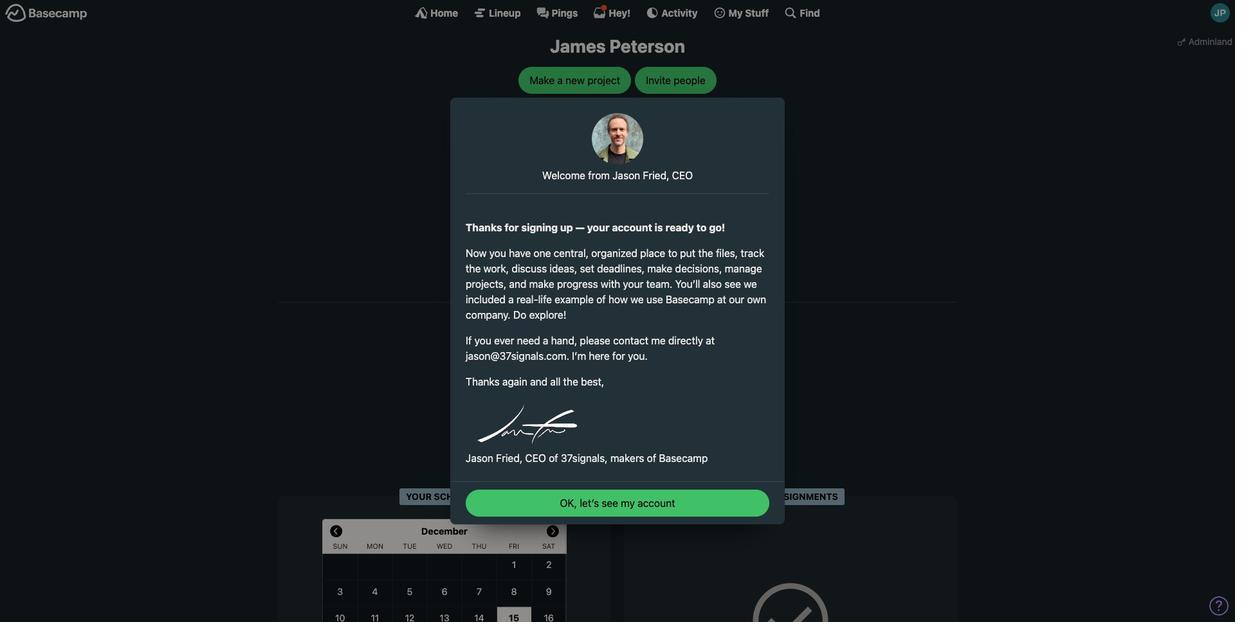 Task type: locate. For each thing, give the bounding box(es) containing it.
ceo up ready
[[672, 170, 693, 181]]

james peterson image
[[1211, 3, 1230, 23]]

2 thanks from the top
[[466, 376, 500, 388]]

0 horizontal spatial of
[[549, 453, 558, 464]]

use
[[646, 294, 663, 306]]

the up the decisions,
[[698, 248, 713, 259]]

now you have one central, organized place to put the files, track the work, discuss ideas, set deadlines, make decisions, manage projects, and make progress with your team.
[[466, 248, 764, 290]]

0 vertical spatial we
[[744, 279, 757, 290]]

one
[[534, 248, 551, 259]]

1 vertical spatial the
[[466, 263, 481, 275]]

pings button
[[536, 6, 578, 19]]

your right the —
[[587, 222, 610, 234]]

fri
[[509, 542, 519, 551]]

adminland link
[[1175, 32, 1235, 51]]

0 vertical spatial the
[[698, 248, 713, 259]]

1 thanks from the top
[[466, 222, 502, 234]]

find
[[800, 7, 820, 18]]

at right directly on the right of page
[[706, 335, 715, 347]]

1 horizontal spatial your
[[623, 279, 644, 290]]

at inside the if you ever need a hand, please contact me directly at jason@37signals.com. i'm here for you.
[[706, 335, 715, 347]]

pings
[[552, 7, 578, 18]]

1 horizontal spatial ceo
[[672, 170, 693, 181]]

assignments
[[771, 491, 838, 502]]

you for now
[[489, 248, 506, 259]]

and up real-
[[509, 279, 527, 290]]

real-
[[516, 294, 538, 306]]

you.
[[628, 351, 648, 362]]

0 horizontal spatial see
[[602, 498, 618, 510]]

1 vertical spatial basecamp
[[659, 453, 708, 464]]

0 vertical spatial all
[[616, 104, 625, 115]]

see up our on the right
[[725, 279, 741, 290]]

to left the go!
[[697, 222, 707, 234]]

1 horizontal spatial make
[[647, 263, 673, 275]]

1 vertical spatial fried,
[[496, 453, 523, 464]]

basecamp
[[666, 294, 715, 306], [659, 453, 708, 464]]

we
[[744, 279, 757, 290], [631, 294, 644, 306]]

my stuff button
[[713, 6, 769, 19]]

your left assignments
[[743, 491, 769, 502]]

all left in
[[616, 104, 625, 115]]

go!
[[709, 222, 725, 234]]

1 horizontal spatial to
[[697, 222, 707, 234]]

1 horizontal spatial and
[[530, 376, 548, 388]]

1 horizontal spatial your
[[743, 491, 769, 502]]

welcome from jason fried, ceo
[[542, 170, 693, 181]]

welcome
[[542, 170, 585, 181]]

thanks for thanks again and all the best,
[[466, 376, 500, 388]]

2 vertical spatial the
[[563, 376, 578, 388]]

of right makers
[[647, 453, 656, 464]]

1 vertical spatial thanks
[[466, 376, 500, 388]]

again
[[502, 376, 527, 388]]

have
[[509, 248, 531, 259]]

new
[[566, 74, 585, 86]]

the down now
[[466, 263, 481, 275]]

sun
[[333, 542, 348, 551]]

your
[[406, 491, 432, 502], [743, 491, 769, 502]]

adminland
[[1189, 36, 1233, 47]]

deadlines,
[[597, 263, 645, 275]]

1 vertical spatial your
[[623, 279, 644, 290]]

1 vertical spatial at
[[706, 335, 715, 347]]

make
[[530, 74, 555, 86]]

ideas,
[[550, 263, 577, 275]]

see
[[725, 279, 741, 290], [602, 498, 618, 510]]

0 vertical spatial your
[[587, 222, 610, 234]]

progress
[[557, 279, 598, 290]]

ok, let's see my account button
[[466, 490, 769, 517]]

see inside you'll also see we included a real-life example of how we use basecamp at our own company.
[[725, 279, 741, 290]]

my
[[729, 7, 743, 18]]

see left my
[[602, 498, 618, 510]]

ok,
[[560, 498, 577, 510]]

0 horizontal spatial ceo
[[525, 453, 546, 464]]

thanks up now
[[466, 222, 502, 234]]

1 vertical spatial account
[[638, 498, 675, 510]]

1 vertical spatial ceo
[[525, 453, 546, 464]]

to left the put
[[668, 248, 677, 259]]

main element
[[0, 0, 1235, 25]]

invite
[[646, 74, 671, 86]]

wed
[[437, 542, 453, 551]]

for left 'you.'
[[612, 351, 625, 362]]

1 horizontal spatial jason
[[613, 170, 640, 181]]

ceo left 37signals,
[[525, 453, 546, 464]]

1 vertical spatial see
[[602, 498, 618, 510]]

your left schedule
[[406, 491, 432, 502]]

0 horizontal spatial the
[[466, 263, 481, 275]]

1 horizontal spatial of
[[596, 294, 606, 306]]

1 vertical spatial we
[[631, 294, 644, 306]]

the left best,
[[563, 376, 578, 388]]

0 vertical spatial and
[[509, 279, 527, 290]]

recently
[[575, 296, 622, 307]]

activity
[[662, 7, 698, 18]]

do explore!
[[511, 309, 566, 321]]

jason up schedule
[[466, 453, 493, 464]]

0 horizontal spatial to
[[668, 248, 677, 259]]

account
[[612, 222, 652, 234], [638, 498, 675, 510]]

0 vertical spatial account
[[612, 222, 652, 234]]

hand,
[[551, 335, 577, 347]]

1 your from the left
[[406, 491, 432, 502]]

0 vertical spatial fried,
[[643, 170, 669, 181]]

thanks for signing up — your account is ready to go!
[[466, 222, 725, 234]]

a right need
[[543, 335, 548, 347]]

a
[[557, 74, 563, 86], [637, 104, 642, 115], [508, 294, 514, 306], [543, 335, 548, 347]]

a left the new
[[557, 74, 563, 86]]

1 vertical spatial for
[[612, 351, 625, 362]]

0 horizontal spatial we
[[631, 294, 644, 306]]

up
[[560, 222, 573, 234]]

account inside button
[[638, 498, 675, 510]]

basecamp right makers
[[659, 453, 708, 464]]

1 vertical spatial all
[[550, 376, 561, 388]]

0 vertical spatial thanks
[[466, 222, 502, 234]]

a inside you'll also see we included a real-life example of how we use basecamp at our own company.
[[508, 294, 514, 306]]

account left is
[[612, 222, 652, 234]]

my stuff
[[729, 7, 769, 18]]

basecamp down you'll
[[666, 294, 715, 306]]

hey! button
[[593, 6, 631, 19]]

1 horizontal spatial see
[[725, 279, 741, 290]]

1 horizontal spatial for
[[612, 351, 625, 362]]

1 vertical spatial you
[[475, 335, 491, 347]]

jason right from
[[613, 170, 640, 181]]

0 vertical spatial you
[[489, 248, 506, 259]]

0 horizontal spatial at
[[706, 335, 715, 347]]

ceo
[[672, 170, 693, 181], [525, 453, 546, 464]]

1 vertical spatial to
[[668, 248, 677, 259]]

0 horizontal spatial all
[[550, 376, 561, 388]]

thanks
[[466, 222, 502, 234], [466, 376, 500, 388]]

make up life
[[529, 279, 554, 290]]

place
[[640, 248, 665, 259]]

your up 'visited'
[[623, 279, 644, 290]]

basecamp inside you'll also see we included a real-life example of how we use basecamp at our own company.
[[666, 294, 715, 306]]

of left the how
[[596, 294, 606, 306]]

2 your from the left
[[743, 491, 769, 502]]

for up have at the left of the page
[[505, 222, 519, 234]]

0 vertical spatial at
[[717, 294, 726, 306]]

make up team. on the right of page
[[647, 263, 673, 275]]

1 vertical spatial and
[[530, 376, 548, 388]]

1 horizontal spatial the
[[563, 376, 578, 388]]

here
[[589, 351, 610, 362]]

of
[[596, 294, 606, 306], [549, 453, 558, 464], [647, 453, 656, 464]]

stuff
[[745, 7, 769, 18]]

set
[[580, 263, 594, 275]]

please
[[580, 335, 610, 347]]

list
[[644, 104, 656, 115]]

0 vertical spatial basecamp
[[666, 294, 715, 306]]

also
[[703, 279, 722, 290]]

1 horizontal spatial we
[[744, 279, 757, 290]]

0 vertical spatial for
[[505, 222, 519, 234]]

we left use
[[631, 294, 644, 306]]

see inside ok, let's see my account button
[[602, 498, 618, 510]]

contact
[[613, 335, 649, 347]]

and
[[509, 279, 527, 290], [530, 376, 548, 388]]

your
[[587, 222, 610, 234], [623, 279, 644, 290]]

thanks for thanks for signing up — your account is ready to go!
[[466, 222, 502, 234]]

you right if
[[475, 335, 491, 347]]

and right the again
[[530, 376, 548, 388]]

decisions,
[[675, 263, 722, 275]]

a left real-
[[508, 294, 514, 306]]

account right my
[[638, 498, 675, 510]]

of left 37signals,
[[549, 453, 558, 464]]

0 horizontal spatial make
[[529, 279, 554, 290]]

for
[[505, 222, 519, 234], [612, 351, 625, 362]]

you inside the if you ever need a hand, please contact me directly at jason@37signals.com. i'm here for you.
[[475, 335, 491, 347]]

you up work,
[[489, 248, 506, 259]]

directly
[[668, 335, 703, 347]]

my
[[621, 498, 635, 510]]

0 horizontal spatial your
[[406, 491, 432, 502]]

you inside now you have one central, organized place to put the files, track the work, discuss ideas, set deadlines, make decisions, manage projects, and make progress with your team.
[[489, 248, 506, 259]]

all left best,
[[550, 376, 561, 388]]

to inside now you have one central, organized place to put the files, track the work, discuss ideas, set deadlines, make decisions, manage projects, and make progress with your team.
[[668, 248, 677, 259]]

ok, let's see my account
[[560, 498, 675, 510]]

james peterson
[[550, 35, 685, 57]]

0 vertical spatial jason
[[613, 170, 640, 181]]

0 vertical spatial see
[[725, 279, 741, 290]]

1 horizontal spatial all
[[616, 104, 625, 115]]

1 horizontal spatial at
[[717, 294, 726, 306]]

in
[[627, 104, 635, 115]]

we up the "own"
[[744, 279, 757, 290]]

0 horizontal spatial jason
[[466, 453, 493, 464]]

at left our on the right
[[717, 294, 726, 306]]

thanks left the again
[[466, 376, 500, 388]]

with
[[601, 279, 620, 290]]

see for my
[[602, 498, 618, 510]]

0 horizontal spatial and
[[509, 279, 527, 290]]



Task type: vqa. For each thing, say whether or not it's contained in the screenshot.
in
yes



Task type: describe. For each thing, give the bounding box(es) containing it.
mon
[[367, 542, 383, 551]]

if you ever need a hand, please contact me directly at jason@37signals.com. i'm here for you.
[[466, 335, 715, 362]]

signing
[[521, 222, 558, 234]]

home link
[[415, 6, 458, 19]]

0 vertical spatial to
[[697, 222, 707, 234]]

at inside you'll also see we included a real-life example of how we use basecamp at our own company.
[[717, 294, 726, 306]]

jason@37signals.com.
[[466, 351, 569, 362]]

you'll also see we included a real-life example of how we use basecamp at our own company.
[[466, 279, 766, 321]]

life
[[538, 294, 552, 306]]

ever
[[494, 335, 514, 347]]

manage
[[725, 263, 762, 275]]

for inside the if you ever need a hand, please contact me directly at jason@37signals.com. i'm here for you.
[[612, 351, 625, 362]]

projects,
[[466, 279, 506, 290]]

of inside you'll also see we included a real-life example of how we use basecamp at our own company.
[[596, 294, 606, 306]]

0 vertical spatial ceo
[[672, 170, 693, 181]]

your inside now you have one central, organized place to put the files, track the work, discuss ideas, set deadlines, make decisions, manage projects, and make progress with your team.
[[623, 279, 644, 290]]

example
[[555, 294, 594, 306]]

now
[[466, 248, 487, 259]]

our
[[729, 294, 744, 306]]

make a new project
[[530, 74, 620, 86]]

james
[[550, 35, 606, 57]]

need
[[517, 335, 540, 347]]

1 vertical spatial make
[[529, 279, 554, 290]]

1 horizontal spatial fried,
[[643, 170, 669, 181]]

sat
[[542, 542, 555, 551]]

activity link
[[646, 6, 698, 19]]

explore!
[[529, 309, 566, 321]]

invite people
[[646, 74, 706, 86]]

0 horizontal spatial fried,
[[496, 453, 523, 464]]

you for if
[[475, 335, 491, 347]]

from
[[588, 170, 610, 181]]

makers
[[610, 453, 644, 464]]

make a new project link
[[519, 67, 631, 94]]

2 horizontal spatial of
[[647, 453, 656, 464]]

invite people link
[[635, 67, 716, 94]]

view all in a list
[[593, 104, 656, 115]]

jason fried, ceo of 37signals, makers of basecamp
[[466, 453, 708, 464]]

team.
[[646, 279, 673, 290]]

central,
[[554, 248, 589, 259]]

do
[[513, 309, 526, 321]]

view
[[593, 104, 613, 115]]

own
[[747, 294, 766, 306]]

project
[[588, 74, 620, 86]]

see for we
[[725, 279, 741, 290]]

0 horizontal spatial for
[[505, 222, 519, 234]]

tue
[[403, 542, 417, 551]]

track
[[741, 248, 764, 259]]

if
[[466, 335, 472, 347]]

1 vertical spatial jason
[[466, 453, 493, 464]]

recently visited
[[575, 296, 660, 307]]

people
[[674, 74, 706, 86]]

thanks again and all the best,
[[466, 376, 604, 388]]

a right in
[[637, 104, 642, 115]]

—
[[576, 222, 585, 234]]

i'm
[[572, 351, 586, 362]]

and inside now you have one central, organized place to put the files, track the work, discuss ideas, set deadlines, make decisions, manage projects, and make progress with your team.
[[509, 279, 527, 290]]

your schedule
[[406, 491, 483, 502]]

2 horizontal spatial the
[[698, 248, 713, 259]]

lineup link
[[474, 6, 521, 19]]

files,
[[716, 248, 738, 259]]

best,
[[581, 376, 604, 388]]

me
[[651, 335, 666, 347]]

lineup
[[489, 7, 521, 18]]

view all in a list link
[[593, 104, 656, 115]]

home
[[430, 7, 458, 18]]

organized
[[591, 248, 638, 259]]

schedule
[[434, 491, 483, 502]]

hey!
[[609, 7, 631, 18]]

your for your assignments
[[743, 491, 769, 502]]

work,
[[484, 263, 509, 275]]

0 vertical spatial make
[[647, 263, 673, 275]]

december
[[421, 526, 468, 537]]

0 horizontal spatial your
[[587, 222, 610, 234]]

thu
[[472, 542, 487, 551]]

included
[[466, 294, 506, 306]]

your assignments
[[743, 491, 838, 502]]

peterson
[[610, 35, 685, 57]]

switch accounts image
[[5, 3, 87, 23]]

find button
[[784, 6, 820, 19]]

your for your schedule
[[406, 491, 432, 502]]

visited
[[624, 296, 660, 307]]

a inside the if you ever need a hand, please contact me directly at jason@37signals.com. i'm here for you.
[[543, 335, 548, 347]]

company.
[[466, 309, 511, 321]]



